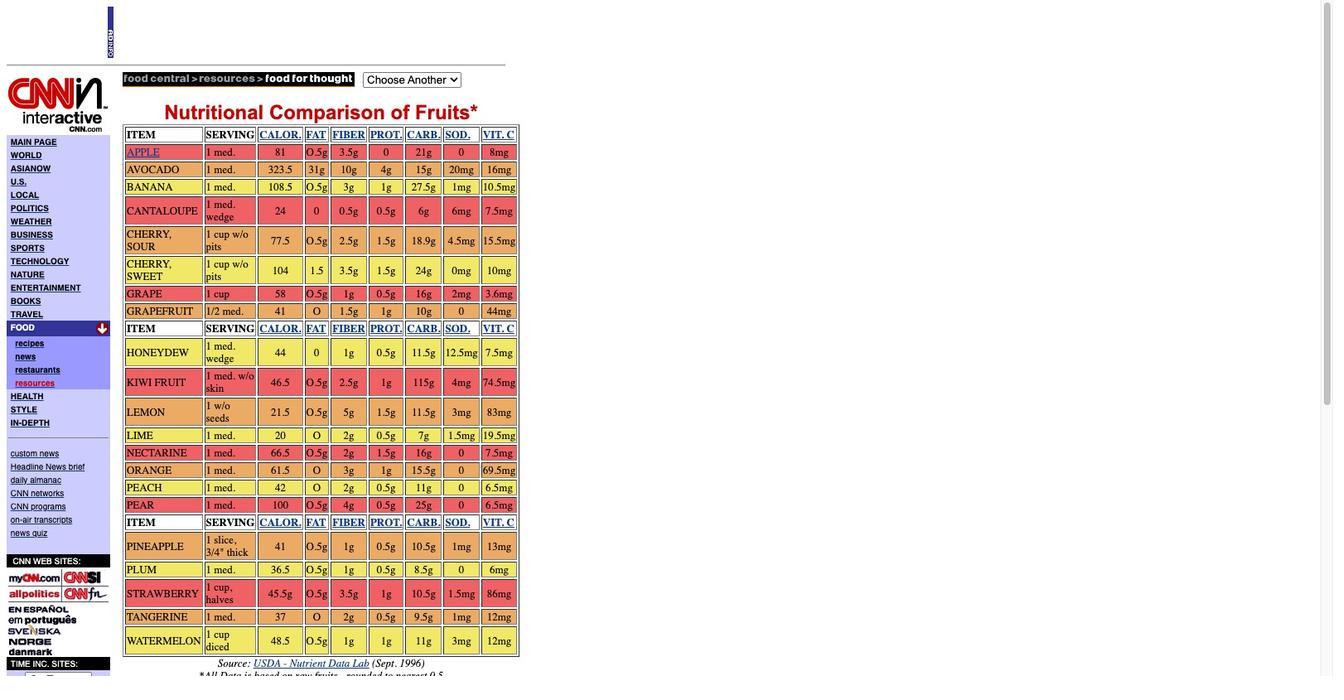 Task type: vqa. For each thing, say whether or not it's contained in the screenshot.
the C
yes



Task type: describe. For each thing, give the bounding box(es) containing it.
med. for 42
[[214, 481, 235, 494]]

sour
[[127, 240, 156, 253]]

44
[[275, 346, 286, 358]]

c for first sod. 'link' from the top
[[507, 128, 514, 141]]

1 for cherry, sour
[[206, 228, 211, 240]]

7.5mg for 0
[[486, 447, 513, 459]]

61.5
[[271, 464, 290, 476]]

0 for 21g
[[459, 146, 464, 158]]

item for first sod. 'link' from the top's calor. link
[[127, 128, 155, 141]]

o.5g for 45.5g
[[306, 587, 327, 599]]

1 inside strawberry 1 cup, halves
[[206, 581, 211, 593]]

0 for 15.5g
[[459, 464, 464, 476]]

2 vertical spatial cnn
[[13, 556, 31, 566]]

weather link
[[11, 216, 52, 226]]

1 med. for 20
[[206, 429, 235, 442]]

pineapple
[[127, 540, 184, 552]]

source: usda - nutrient data lab (sept. 1996)
[[218, 657, 425, 669]]

carb. link for 3rd sod. 'link'
[[407, 516, 440, 529]]

calor. link for first sod. 'link' from the top
[[260, 128, 301, 141]]

local
[[11, 190, 39, 200]]

custom
[[11, 448, 37, 458]]

1 med. for 37
[[206, 611, 235, 623]]

46.5
[[271, 376, 290, 388]]

42
[[275, 481, 286, 494]]

1 for peach
[[206, 481, 211, 494]]

page
[[34, 137, 57, 147]]

brief
[[69, 462, 85, 471]]

sweet
[[127, 270, 163, 283]]

lemon
[[127, 406, 165, 418]]

1 1 from the top
[[206, 146, 211, 158]]

fat for calor. link corresponding to 2nd sod. 'link' from the top
[[306, 322, 326, 335]]

37
[[275, 611, 286, 623]]

technology link
[[11, 256, 69, 266]]

2g for 66.5
[[343, 447, 354, 459]]

prot. link for carb. link corresponding to 2nd sod. 'link' from the top
[[370, 322, 402, 335]]

recipes link
[[15, 338, 44, 348]]

med. for 61.5
[[214, 464, 235, 476]]

travel
[[11, 309, 43, 319]]

calor. for 3rd sod. 'link' calor. link
[[260, 516, 301, 529]]

diced
[[206, 640, 229, 653]]

o.5g for 48.5
[[306, 634, 327, 647]]

strawberry 1 cup, halves
[[127, 581, 233, 606]]

19.5mg
[[483, 429, 515, 442]]

1mg for 12mg
[[452, 611, 471, 623]]

daily
[[11, 475, 28, 485]]

med. for 44
[[214, 340, 235, 352]]

sod. for 3rd sod. 'link'
[[445, 516, 470, 529]]

on-
[[11, 515, 23, 524]]

o for 37
[[313, 611, 321, 623]]

o.5g for 77.5
[[306, 234, 327, 246]]

1 for avocado
[[206, 163, 211, 176]]

fiber link for calor. link corresponding to 2nd sod. 'link' from the top
[[332, 322, 365, 335]]

1mg for 13mg
[[452, 540, 471, 552]]

lime
[[127, 429, 153, 442]]

2g for 37
[[343, 611, 354, 623]]

1 med. for 36.5
[[206, 563, 235, 576]]

0 horizontal spatial 4g
[[343, 499, 354, 511]]

thick
[[227, 546, 248, 558]]

fat link for first sod. 'link' from the top's calor. link
[[306, 128, 326, 141]]

cherry, sweet
[[127, 258, 171, 283]]

11.5g for 12.5mg
[[412, 346, 436, 358]]

main
[[11, 137, 32, 147]]

news
[[46, 462, 66, 471]]

3.5g for 1g
[[339, 587, 358, 599]]

asianow
[[11, 163, 51, 173]]

cnn websites image
[[8, 569, 109, 655]]

med. for 46.5
[[214, 370, 235, 382]]

serving for first sod. 'link' from the top's calor. link
[[206, 128, 255, 141]]

resources link
[[15, 378, 55, 388]]

3g for o
[[343, 464, 354, 476]]

prot. for fiber link related to 3rd sod. 'link' calor. link
[[370, 516, 402, 529]]

41 for o
[[275, 305, 286, 317]]

0.5g for 11g
[[377, 481, 396, 494]]

halves
[[206, 593, 233, 606]]

36.5
[[271, 563, 290, 576]]

-
[[283, 657, 287, 669]]

wedge inside cantaloupe 1 med. wedge
[[206, 210, 234, 223]]

quiz
[[32, 528, 47, 538]]

source:
[[218, 657, 251, 669]]

in-
[[11, 418, 22, 428]]

1 for grape
[[206, 288, 211, 300]]

0 vertical spatial 10g
[[341, 163, 357, 176]]

1 med. for 42
[[206, 481, 235, 494]]

carb. for 3rd sod. 'link'
[[407, 516, 440, 529]]

pits for cherry, sour
[[206, 240, 222, 253]]

1.5
[[310, 264, 324, 276]]

1 med. for 81
[[206, 146, 235, 158]]

skin
[[206, 382, 224, 394]]

cnn web sites:
[[8, 556, 81, 566]]

fiber for fiber link related to 3rd sod. 'link' calor. link
[[332, 516, 365, 529]]

115g
[[413, 376, 434, 388]]

fruit
[[155, 376, 186, 388]]

0 for 8.5g
[[459, 563, 464, 576]]

16g for 0.5g
[[416, 288, 432, 300]]

3 sod. link from the top
[[445, 516, 470, 529]]

main page link
[[11, 137, 57, 147]]

o.5g for 66.5
[[306, 447, 327, 459]]

100
[[272, 499, 288, 511]]

2 sod. link from the top
[[445, 322, 470, 335]]

med. for 37
[[214, 611, 235, 623]]

108.5
[[268, 181, 293, 193]]

15.5g
[[412, 464, 436, 476]]

almanac
[[30, 475, 61, 485]]

travel link
[[11, 309, 43, 319]]

1 cup
[[206, 288, 230, 300]]

2 vertical spatial news
[[11, 528, 30, 538]]

24g
[[416, 264, 432, 276]]

27.5g
[[412, 181, 436, 193]]

calor. link for 3rd sod. 'link'
[[260, 516, 301, 529]]

0.5g for 16g
[[377, 288, 396, 300]]

sports
[[11, 243, 45, 253]]

1 med. for 66.5
[[206, 447, 235, 459]]

1mg for 10.5mg
[[452, 181, 471, 193]]

77.5
[[271, 234, 290, 246]]

local link
[[11, 190, 39, 200]]

0 vertical spatial cnn
[[11, 488, 29, 498]]

style link
[[11, 404, 37, 414]]

o.5g for 21.5
[[306, 406, 327, 418]]

inc.
[[33, 659, 49, 669]]

1 for pear
[[206, 499, 211, 511]]

o.5g for 58
[[306, 288, 327, 300]]

45.5g
[[268, 587, 293, 599]]

o for 20
[[313, 429, 321, 442]]

1 inside cantaloupe 1 med. wedge
[[206, 198, 211, 210]]

1 slice, 3/4" thick
[[206, 534, 248, 558]]

2mg
[[452, 288, 471, 300]]

health
[[11, 391, 44, 401]]

entertainment
[[11, 283, 81, 292]]

0.5g for 6g
[[377, 204, 396, 217]]

2 7.5mg from the top
[[486, 346, 513, 358]]

1/2 med.
[[206, 305, 244, 317]]

banana
[[127, 181, 173, 193]]

(sept.
[[372, 657, 397, 669]]

sod. for 2nd sod. 'link' from the top
[[445, 322, 470, 335]]

vit. c for vit. c link associated with first sod. 'link' from the top
[[483, 128, 514, 141]]

prot. link for carb. link for 3rd sod. 'link'
[[370, 516, 402, 529]]

7.5mg for 6mg
[[486, 204, 513, 217]]

15g
[[416, 163, 432, 176]]

1.5mg for 1.5mg
[[448, 587, 475, 599]]

0.5g for 11.5g
[[377, 346, 396, 358]]

recipes news restaurants resources health style in-depth
[[11, 338, 60, 428]]

strawberry
[[127, 587, 199, 599]]

grapefruit
[[127, 305, 193, 317]]

44mg
[[487, 305, 511, 317]]

item for calor. link corresponding to 2nd sod. 'link' from the top
[[127, 322, 155, 335]]

1 for lemon
[[206, 399, 211, 412]]

66.5
[[271, 447, 290, 459]]

10.5g for 1mg
[[412, 540, 436, 552]]

o.5g for 36.5
[[306, 563, 327, 576]]

104
[[272, 264, 288, 276]]

technology
[[11, 256, 69, 266]]

0.5g for 8.5g
[[377, 563, 396, 576]]

cup for 104
[[214, 258, 230, 270]]

8mg
[[490, 146, 509, 158]]

4mg
[[452, 376, 471, 388]]

seeds
[[206, 412, 229, 424]]

networks
[[31, 488, 64, 498]]

1.5mg 19.5mg
[[448, 429, 515, 442]]

1.5g for 3.5g
[[377, 264, 396, 276]]

politics link
[[11, 203, 49, 213]]

20
[[275, 429, 286, 442]]

0 for 16g
[[459, 447, 464, 459]]

headline
[[11, 462, 43, 471]]

asianow link
[[11, 163, 51, 173]]

carb. for 2nd sod. 'link' from the top
[[407, 322, 440, 335]]

11.5g for 3mg
[[412, 406, 436, 418]]



Task type: locate. For each thing, give the bounding box(es) containing it.
pits for cherry, sweet
[[206, 270, 222, 283]]

3 3.5g from the top
[[339, 587, 358, 599]]

6.5mg
[[486, 481, 513, 494], [486, 499, 513, 511]]

resources
[[15, 378, 55, 388]]

med. inside 1 med. wedge
[[214, 340, 235, 352]]

carb. link
[[407, 128, 440, 141], [407, 322, 440, 335], [407, 516, 440, 529]]

2 1 med. from the top
[[206, 163, 235, 176]]

0 horizontal spatial 10g
[[341, 163, 357, 176]]

cherry, for sweet
[[127, 258, 171, 270]]

0 vertical spatial carb. link
[[407, 128, 440, 141]]

2 fat from the top
[[306, 322, 326, 335]]

0 vertical spatial fiber link
[[332, 128, 365, 141]]

w/o inside 1 med. w/o skin
[[238, 370, 254, 382]]

58
[[275, 288, 286, 300]]

3 serving calor. fat fiber prot. carb. sod. from the top
[[206, 516, 470, 529]]

1 2.5g from the top
[[339, 234, 358, 246]]

calor. up 81
[[260, 128, 301, 141]]

0 vertical spatial sod. link
[[445, 128, 470, 141]]

2 vertical spatial carb.
[[407, 516, 440, 529]]

o.5g right "thick"
[[306, 540, 327, 552]]

2 vertical spatial 1mg
[[452, 611, 471, 623]]

13 1 from the top
[[206, 464, 211, 476]]

sod. for first sod. 'link' from the top
[[445, 128, 470, 141]]

1 inside "1 w/o seeds"
[[206, 399, 211, 412]]

carb. link up 21g
[[407, 128, 440, 141]]

cherry,
[[127, 228, 171, 240], [127, 258, 171, 270]]

10 1 med. from the top
[[206, 611, 235, 623]]

2 vertical spatial 3.5g
[[339, 587, 358, 599]]

1 fat link from the top
[[306, 128, 326, 141]]

1 for banana
[[206, 181, 211, 193]]

2 vertical spatial serving
[[206, 516, 255, 529]]

0 vertical spatial cherry,
[[127, 228, 171, 240]]

ad info image
[[108, 7, 113, 58]]

w/o for 104
[[232, 258, 248, 270]]

1 vertical spatial carb. link
[[407, 322, 440, 335]]

2 vertical spatial prot. link
[[370, 516, 402, 529]]

2 vertical spatial calor.
[[260, 516, 301, 529]]

o.5g right 45.5g
[[306, 587, 327, 599]]

news inside recipes news restaurants resources health style in-depth
[[15, 351, 36, 361]]

2 vertical spatial vit. c
[[483, 516, 514, 529]]

med.
[[214, 146, 235, 158], [214, 163, 235, 176], [214, 181, 235, 193], [214, 198, 235, 210], [222, 305, 244, 317], [214, 340, 235, 352], [214, 370, 235, 382], [214, 429, 235, 442], [214, 447, 235, 459], [214, 464, 235, 476], [214, 481, 235, 494], [214, 499, 235, 511], [214, 563, 235, 576], [214, 611, 235, 623]]

1 vertical spatial 7.5mg
[[486, 346, 513, 358]]

cnnin image
[[7, 72, 110, 135]]

cnn up on-
[[11, 501, 29, 511]]

1 vertical spatial 3mg
[[452, 634, 471, 647]]

5 o.5g from the top
[[306, 376, 327, 388]]

1 vertical spatial calor.
[[260, 322, 301, 335]]

0 vertical spatial prot.
[[370, 128, 402, 141]]

3 7.5mg from the top
[[486, 447, 513, 459]]

restaurants link
[[15, 365, 60, 375]]

carb. down "25g"
[[407, 516, 440, 529]]

vit. down 44mg
[[483, 322, 504, 335]]

12.5mg
[[445, 346, 478, 358]]

0 vertical spatial serving calor. fat fiber prot. carb. sod.
[[206, 128, 470, 141]]

0 vertical spatial 10.5g
[[412, 540, 436, 552]]

7 1 med. from the top
[[206, 481, 235, 494]]

3 1 med. from the top
[[206, 181, 235, 193]]

2 vertical spatial fat link
[[306, 516, 326, 529]]

16g for 1.5g
[[416, 447, 432, 459]]

1 vertical spatial 12mg
[[487, 634, 511, 647]]

1 16g from the top
[[416, 288, 432, 300]]

1 vertical spatial pits
[[206, 270, 222, 283]]

41 up 36.5
[[275, 540, 286, 552]]

2 o from the top
[[313, 429, 321, 442]]

news quiz link
[[11, 528, 47, 538]]

8.5g
[[414, 563, 433, 576]]

vit. c down 44mg
[[483, 322, 514, 335]]

3g
[[343, 181, 354, 193], [343, 464, 354, 476]]

10mg
[[487, 264, 511, 276]]

1 vertical spatial vit. c
[[483, 322, 514, 335]]

2 calor. from the top
[[260, 322, 301, 335]]

wedge up 1 med. w/o skin
[[206, 352, 234, 365]]

12 1 from the top
[[206, 447, 211, 459]]

7 1 from the top
[[206, 288, 211, 300]]

83mg
[[487, 406, 511, 418]]

calor. link for 2nd sod. 'link' from the top
[[260, 322, 301, 335]]

1 fat from the top
[[306, 128, 326, 141]]

1 vertical spatial fiber link
[[332, 322, 365, 335]]

w/o left 104
[[232, 258, 248, 270]]

0 horizontal spatial 6mg
[[452, 204, 471, 217]]

6g
[[418, 204, 429, 217]]

cup for 77.5
[[214, 228, 230, 240]]

1 med. for 323.5
[[206, 163, 235, 176]]

1 vertical spatial 2.5g
[[339, 376, 358, 388]]

main page world asianow u.s. local politics weather business sports technology nature entertainment books travel
[[11, 137, 81, 319]]

6mg up the 4.5mg
[[452, 204, 471, 217]]

lab
[[353, 657, 369, 669]]

1 vertical spatial prot.
[[370, 322, 402, 335]]

1 serving from the top
[[206, 128, 255, 141]]

1 for pineapple
[[206, 534, 211, 546]]

0 vertical spatial serving
[[206, 128, 255, 141]]

21.5
[[271, 406, 290, 418]]

fiber
[[332, 128, 365, 141], [332, 322, 365, 335], [332, 516, 365, 529]]

cherry, for sour
[[127, 228, 171, 240]]

4g left 15g
[[381, 163, 392, 176]]

0 vertical spatial 6mg
[[452, 204, 471, 217]]

1.5mg left 19.5mg
[[448, 429, 475, 442]]

0 vertical spatial prot. link
[[370, 128, 402, 141]]

2 serving calor. fat fiber prot. carb. sod. from the top
[[206, 322, 470, 335]]

16mg
[[487, 163, 511, 176]]

1.5mg left 86mg
[[448, 587, 475, 599]]

3.5g right 1.5
[[339, 264, 358, 276]]

1 vertical spatial c
[[507, 322, 514, 335]]

0 vertical spatial c
[[507, 128, 514, 141]]

sites: for time inc. sites:
[[52, 659, 78, 669]]

calor. link up 81
[[260, 128, 301, 141]]

1 vertical spatial fat link
[[306, 322, 326, 335]]

7.5mg up 74.5mg
[[486, 346, 513, 358]]

prot.
[[370, 128, 402, 141], [370, 322, 402, 335], [370, 516, 402, 529]]

carb. link for 2nd sod. 'link' from the top
[[407, 322, 440, 335]]

cherry, down cantaloupe
[[127, 228, 171, 240]]

transcripts
[[34, 515, 72, 524]]

12.5mg 7.5mg
[[445, 346, 513, 358]]

cup inside watermelon 1 cup diced
[[214, 628, 230, 640]]

2 item from the top
[[127, 322, 155, 335]]

o.5g up 31g
[[306, 146, 327, 158]]

20 1 from the top
[[206, 628, 211, 640]]

7.5mg up 69.5mg
[[486, 447, 513, 459]]

1 vertical spatial fiber
[[332, 322, 365, 335]]

11.5g up 7g
[[412, 406, 436, 418]]

2 vertical spatial item
[[127, 516, 155, 529]]

cantaloupe
[[127, 204, 198, 217]]

serving calor. fat fiber prot. carb. sod.
[[206, 128, 470, 141], [206, 322, 470, 335], [206, 516, 470, 529]]

1 med. for 108.5
[[206, 181, 235, 193]]

1 2g from the top
[[343, 429, 354, 442]]

1 fiber link from the top
[[332, 128, 365, 141]]

2 1.5mg from the top
[[448, 587, 475, 599]]

serving calor. fat fiber prot. carb. sod. for calor. link corresponding to 2nd sod. 'link' from the top fiber link
[[206, 322, 470, 335]]

med. for 108.5
[[214, 181, 235, 193]]

prot. link for carb. link associated with first sod. 'link' from the top
[[370, 128, 402, 141]]

cherry, down sour
[[127, 258, 171, 270]]

fiber link for 3rd sod. 'link' calor. link
[[332, 516, 365, 529]]

3.5g for 1.5g
[[339, 264, 358, 276]]

1 vit. from the top
[[483, 128, 504, 141]]

0 vertical spatial sites:
[[54, 556, 81, 566]]

in-depth link
[[11, 418, 50, 428]]

usda
[[253, 657, 281, 669]]

1 for cherry, sweet
[[206, 258, 211, 270]]

31g
[[309, 163, 325, 176]]

1.5g for 5g
[[377, 406, 396, 418]]

c up 13mg
[[507, 516, 514, 529]]

1 1 med. from the top
[[206, 146, 235, 158]]

vit. c link for 2nd sod. 'link' from the top
[[483, 322, 514, 335]]

vit. c link down 44mg
[[483, 322, 514, 335]]

w/o for 77.5
[[232, 228, 248, 240]]

vit. c for vit. c link associated with 3rd sod. 'link'
[[483, 516, 514, 529]]

1 vertical spatial sites:
[[52, 659, 78, 669]]

time
[[11, 659, 30, 669]]

1996)
[[400, 657, 425, 669]]

nutrient
[[290, 657, 326, 669]]

3 vit. from the top
[[483, 516, 504, 529]]

2 vertical spatial 7.5mg
[[486, 447, 513, 459]]

w/o inside "1 w/o seeds"
[[214, 399, 230, 412]]

2 3g from the top
[[343, 464, 354, 476]]

0mg
[[452, 264, 471, 276]]

1 cup w/o pits
[[206, 228, 248, 253], [206, 258, 248, 283]]

w/o left 77.5
[[232, 228, 248, 240]]

2g for 42
[[343, 481, 354, 494]]

c up "8mg"
[[507, 128, 514, 141]]

item up apple "link"
[[127, 128, 155, 141]]

2 vertical spatial vit.
[[483, 516, 504, 529]]

3g for o.5g
[[343, 181, 354, 193]]

2 6.5mg from the top
[[486, 499, 513, 511]]

14 1 from the top
[[206, 481, 211, 494]]

9 o.5g from the top
[[306, 540, 327, 552]]

c down 44mg
[[507, 322, 514, 335]]

2 1 cup w/o pits from the top
[[206, 258, 248, 283]]

1 6.5mg from the top
[[486, 481, 513, 494]]

calor. link up the 44
[[260, 322, 301, 335]]

0 vertical spatial 11.5g
[[412, 346, 436, 358]]

1 horizontal spatial 6mg
[[490, 563, 509, 576]]

2 11.5g from the top
[[412, 406, 436, 418]]

med. inside 1 med. w/o skin
[[214, 370, 235, 382]]

1 inside 1 med. wedge
[[206, 340, 211, 352]]

10g
[[341, 163, 357, 176], [416, 305, 432, 317]]

3g right 108.5
[[343, 181, 354, 193]]

2 3mg from the top
[[452, 634, 471, 647]]

0 for 11g
[[459, 481, 464, 494]]

1 vertical spatial vit. c link
[[483, 322, 514, 335]]

carb. up 21g
[[407, 128, 440, 141]]

1 fiber from the top
[[332, 128, 365, 141]]

sites: right web
[[54, 556, 81, 566]]

w/o right the skin
[[238, 370, 254, 382]]

1 vertical spatial 6.5mg
[[486, 499, 513, 511]]

1mg left 13mg
[[452, 540, 471, 552]]

vit. c
[[483, 128, 514, 141], [483, 322, 514, 335], [483, 516, 514, 529]]

item for 3rd sod. 'link' calor. link
[[127, 516, 155, 529]]

o
[[313, 305, 321, 317], [313, 429, 321, 442], [313, 464, 321, 476], [313, 481, 321, 494], [313, 611, 321, 623]]

0 vertical spatial calor.
[[260, 128, 301, 141]]

wedge inside 1 med. wedge
[[206, 352, 234, 365]]

o.5g for 46.5
[[306, 376, 327, 388]]

7g
[[418, 429, 429, 442]]

18 1 from the top
[[206, 581, 211, 593]]

o.5g right 100 in the left bottom of the page
[[306, 499, 327, 511]]

2 wedge from the top
[[206, 352, 234, 365]]

2 vertical spatial c
[[507, 516, 514, 529]]

cup up 1/2 med.
[[214, 288, 230, 300]]

o right 37
[[313, 611, 321, 623]]

carb. link for first sod. 'link' from the top
[[407, 128, 440, 141]]

5 1 from the top
[[206, 228, 211, 240]]

2 fiber from the top
[[332, 322, 365, 335]]

1 vertical spatial news
[[40, 448, 59, 458]]

2 vertical spatial vit. c link
[[483, 516, 514, 529]]

cnn programs link
[[11, 501, 66, 511]]

2 vertical spatial serving calor. fat fiber prot. carb. sod.
[[206, 516, 470, 529]]

1 for tangerine
[[206, 611, 211, 623]]

news up 'headline news brief' link
[[40, 448, 59, 458]]

wedge
[[206, 210, 234, 223], [206, 352, 234, 365]]

11g down 15.5g
[[416, 481, 432, 494]]

1 vertical spatial cherry,
[[127, 258, 171, 270]]

2g
[[343, 429, 354, 442], [343, 447, 354, 459], [343, 481, 354, 494], [343, 611, 354, 623]]

48.5
[[271, 634, 290, 647]]

cup down cantaloupe 1 med. wedge
[[214, 228, 230, 240]]

cnn left web
[[13, 556, 31, 566]]

serving up slice,
[[206, 516, 255, 529]]

wedge right cantaloupe
[[206, 210, 234, 223]]

vit. c link up "8mg"
[[483, 128, 514, 141]]

carb. up 115g
[[407, 322, 440, 335]]

carb. link up 115g
[[407, 322, 440, 335]]

item down grapefruit
[[127, 322, 155, 335]]

1 vertical spatial wedge
[[206, 352, 234, 365]]

o.5g up source: usda - nutrient data lab (sept. 1996)
[[306, 634, 327, 647]]

2 vertical spatial prot.
[[370, 516, 402, 529]]

3 vit. c from the top
[[483, 516, 514, 529]]

3.5g
[[339, 146, 358, 158], [339, 264, 358, 276], [339, 587, 358, 599]]

3 c from the top
[[507, 516, 514, 529]]

vit. up 13mg
[[483, 516, 504, 529]]

cherry, sour
[[127, 228, 171, 253]]

1 3g from the top
[[343, 181, 354, 193]]

0 vertical spatial 11g
[[416, 481, 432, 494]]

carb. link down "25g"
[[407, 516, 440, 529]]

books link
[[11, 296, 41, 306]]

11 o.5g from the top
[[306, 587, 327, 599]]

1 vertical spatial 6mg
[[490, 563, 509, 576]]

0.5g for 9.5g
[[377, 611, 396, 623]]

o.5g up 1.5
[[306, 234, 327, 246]]

0 vertical spatial 1.5mg
[[448, 429, 475, 442]]

o.5g down 31g
[[306, 181, 327, 193]]

fat link for calor. link corresponding to 2nd sod. 'link' from the top
[[306, 322, 326, 335]]

calor.
[[260, 128, 301, 141], [260, 322, 301, 335], [260, 516, 301, 529]]

1 calor. link from the top
[[260, 128, 301, 141]]

1 for orange
[[206, 464, 211, 476]]

o for 41
[[313, 305, 321, 317]]

0 vertical spatial 1 cup w/o pits
[[206, 228, 248, 253]]

0 vertical spatial 4g
[[381, 163, 392, 176]]

2 calor. link from the top
[[260, 322, 301, 335]]

3 o.5g from the top
[[306, 234, 327, 246]]

vit. c link up 13mg
[[483, 516, 514, 529]]

2 vit. c from the top
[[483, 322, 514, 335]]

1 vertical spatial 41
[[275, 540, 286, 552]]

16g down 24g at the left of page
[[416, 288, 432, 300]]

10.5g for 1.5mg
[[412, 587, 436, 599]]

0 vertical spatial news
[[15, 351, 36, 361]]

1 cup w/o pits for 104
[[206, 258, 248, 283]]

fat link for 3rd sod. 'link' calor. link
[[306, 516, 326, 529]]

2 carb. from the top
[[407, 322, 440, 335]]

cnn networks link
[[11, 488, 64, 498]]

1 inside 1 slice, 3/4" thick
[[206, 534, 211, 546]]

programs
[[31, 501, 66, 511]]

1 inside watermelon 1 cup diced
[[206, 628, 211, 640]]

world link
[[11, 150, 42, 160]]

2.5g
[[339, 234, 358, 246], [339, 376, 358, 388]]

item down pear
[[127, 516, 155, 529]]

sports link
[[11, 243, 45, 253]]

2 prot. from the top
[[370, 322, 402, 335]]

3.5g down the comparison
[[339, 146, 358, 158]]

vit. c up 13mg
[[483, 516, 514, 529]]

1 11.5g from the top
[[412, 346, 436, 358]]

u.s.
[[11, 176, 27, 186]]

prot. for calor. link corresponding to 2nd sod. 'link' from the top fiber link
[[370, 322, 402, 335]]

1 for lime
[[206, 429, 211, 442]]

fat link
[[306, 128, 326, 141], [306, 322, 326, 335], [306, 516, 326, 529]]

o.5g right 66.5
[[306, 447, 327, 459]]

entertainment link
[[11, 283, 81, 292]]

apple link
[[127, 144, 160, 159]]

nature link
[[11, 269, 45, 279]]

1 vit. c link from the top
[[483, 128, 514, 141]]

calor. for calor. link corresponding to 2nd sod. 'link' from the top
[[260, 322, 301, 335]]

vit. c up "8mg"
[[483, 128, 514, 141]]

3 calor. from the top
[[260, 516, 301, 529]]

cnn down daily
[[11, 488, 29, 498]]

2 10.5g from the top
[[412, 587, 436, 599]]

1 horizontal spatial 4g
[[381, 163, 392, 176]]

custom news link
[[11, 448, 59, 458]]

3mg for 12mg
[[452, 634, 471, 647]]

recipes
[[15, 338, 44, 348]]

w/o
[[232, 228, 248, 240], [232, 258, 248, 270], [238, 370, 254, 382], [214, 399, 230, 412]]

2 carb. link from the top
[[407, 322, 440, 335]]

4.5mg 15.5mg
[[448, 234, 515, 246]]

1 carb. from the top
[[407, 128, 440, 141]]

0 vertical spatial 6.5mg
[[486, 481, 513, 494]]

0 vertical spatial calor. link
[[260, 128, 301, 141]]

5 1 med. from the top
[[206, 447, 235, 459]]

1 vertical spatial 3g
[[343, 464, 354, 476]]

1 wedge from the top
[[206, 210, 234, 223]]

calor. down 100 in the left bottom of the page
[[260, 516, 301, 529]]

style
[[11, 404, 37, 414]]

1.5g for 2g
[[377, 447, 396, 459]]

0 vertical spatial pits
[[206, 240, 222, 253]]

2 pits from the top
[[206, 270, 222, 283]]

o right 61.5 at the bottom left of page
[[313, 464, 321, 476]]

4 o.5g from the top
[[306, 288, 327, 300]]

med. for 81
[[214, 146, 235, 158]]

1 vertical spatial 4g
[[343, 499, 354, 511]]

o right 42
[[313, 481, 321, 494]]

2 vertical spatial fiber link
[[332, 516, 365, 529]]

1 vertical spatial calor. link
[[260, 322, 301, 335]]

4 cup from the top
[[214, 628, 230, 640]]

1 vertical spatial cnn
[[11, 501, 29, 511]]

serving calor. fat fiber prot. carb. sod. down the comparison
[[206, 128, 470, 141]]

1.5g for 2.5g
[[377, 234, 396, 246]]

1g
[[381, 181, 392, 193], [343, 288, 354, 300], [381, 305, 392, 317], [343, 346, 354, 358], [381, 376, 392, 388], [381, 464, 392, 476], [343, 540, 354, 552], [343, 563, 354, 576], [381, 587, 392, 599], [343, 634, 354, 647], [381, 634, 392, 647]]

fiber for fiber link related to first sod. 'link' from the top's calor. link
[[332, 128, 365, 141]]

1 vertical spatial 10g
[[416, 305, 432, 317]]

1 vertical spatial 1mg
[[452, 540, 471, 552]]

1 41 from the top
[[275, 305, 286, 317]]

cup,
[[214, 581, 232, 593]]

o.5g
[[306, 146, 327, 158], [306, 181, 327, 193], [306, 234, 327, 246], [306, 288, 327, 300], [306, 376, 327, 388], [306, 406, 327, 418], [306, 447, 327, 459], [306, 499, 327, 511], [306, 540, 327, 552], [306, 563, 327, 576], [306, 587, 327, 599], [306, 634, 327, 647]]

1 carb. link from the top
[[407, 128, 440, 141]]

2 sod. from the top
[[445, 322, 470, 335]]

1 11g from the top
[[416, 481, 432, 494]]

sites:
[[54, 556, 81, 566], [52, 659, 78, 669]]

0 vertical spatial 1mg
[[452, 181, 471, 193]]

2 vertical spatial sod. link
[[445, 516, 470, 529]]

serving down nutritional
[[206, 128, 255, 141]]

avocado
[[127, 163, 179, 176]]

15 1 from the top
[[206, 499, 211, 511]]

1 sod. link from the top
[[445, 128, 470, 141]]

11g for 0.5g
[[416, 481, 432, 494]]

41 down 58
[[275, 305, 286, 317]]

serving calor. fat fiber prot. carb. sod. for fiber link related to first sod. 'link' from the top's calor. link
[[206, 128, 470, 141]]

0 vertical spatial 3g
[[343, 181, 354, 193]]

time inc. sites:
[[8, 659, 78, 669]]

vit. for first sod. 'link' from the top
[[483, 128, 504, 141]]

3 sod. from the top
[[445, 516, 470, 529]]

1mg right 9.5g
[[452, 611, 471, 623]]

1 vertical spatial sod.
[[445, 322, 470, 335]]

0 vertical spatial vit. c
[[483, 128, 514, 141]]

3.5g for 0
[[339, 146, 358, 158]]

12mg for 3mg
[[487, 634, 511, 647]]

3 1mg from the top
[[452, 611, 471, 623]]

0 vertical spatial fiber
[[332, 128, 365, 141]]

1 vertical spatial 16g
[[416, 447, 432, 459]]

3 prot. from the top
[[370, 516, 402, 529]]

1 vertical spatial serving calor. fat fiber prot. carb. sod.
[[206, 322, 470, 335]]

2 1 from the top
[[206, 163, 211, 176]]

3 1 from the top
[[206, 181, 211, 193]]

o right 20
[[313, 429, 321, 442]]

watermelon 1 cup diced
[[127, 628, 230, 653]]

1 med. wedge
[[206, 340, 235, 365]]

3 fiber link from the top
[[332, 516, 365, 529]]

81
[[275, 146, 286, 158]]

w/o down the skin
[[214, 399, 230, 412]]

vit. up "8mg"
[[483, 128, 504, 141]]

1 med.
[[206, 146, 235, 158], [206, 163, 235, 176], [206, 181, 235, 193], [206, 429, 235, 442], [206, 447, 235, 459], [206, 464, 235, 476], [206, 481, 235, 494], [206, 499, 235, 511], [206, 563, 235, 576], [206, 611, 235, 623]]

serving calor. fat fiber prot. carb. sod. down 1.5
[[206, 322, 470, 335]]

cup up 1 cup
[[214, 258, 230, 270]]

news down on-
[[11, 528, 30, 538]]

fiber link for first sod. 'link' from the top's calor. link
[[332, 128, 365, 141]]

o.5g down 1.5
[[306, 288, 327, 300]]

3 serving from the top
[[206, 516, 255, 529]]

sites: right inc. at the bottom of page
[[52, 659, 78, 669]]

10g down 24g at the left of page
[[416, 305, 432, 317]]

11g for 1g
[[416, 634, 432, 647]]

1 cup w/o pits up 1 cup
[[206, 258, 248, 283]]

11g down 9.5g
[[416, 634, 432, 647]]

2 fiber link from the top
[[332, 322, 365, 335]]

med. for 100
[[214, 499, 235, 511]]

5g
[[343, 406, 354, 418]]

1 o.5g from the top
[[306, 146, 327, 158]]

2 vertical spatial fiber
[[332, 516, 365, 529]]

1 inside 1 med. w/o skin
[[206, 370, 211, 382]]

1 serving calor. fat fiber prot. carb. sod. from the top
[[206, 128, 470, 141]]

1 for honeydew
[[206, 340, 211, 352]]

1 1.5mg from the top
[[448, 429, 475, 442]]

7.5mg down 10.5mg
[[486, 204, 513, 217]]

4g right 100 in the left bottom of the page
[[343, 499, 354, 511]]

2.5g up 5g
[[339, 376, 358, 388]]

16 1 from the top
[[206, 534, 211, 546]]

2 vertical spatial carb. link
[[407, 516, 440, 529]]

prot. for fiber link related to first sod. 'link' from the top's calor. link
[[370, 128, 402, 141]]

o.5g left 5g
[[306, 406, 327, 418]]

calor. link down 100 in the left bottom of the page
[[260, 516, 301, 529]]

fat for 3rd sod. 'link' calor. link
[[306, 516, 326, 529]]

o.5g right 46.5
[[306, 376, 327, 388]]

20mg
[[449, 163, 474, 176]]

10g right 31g
[[341, 163, 357, 176]]

69.5mg
[[483, 464, 515, 476]]

sod.
[[445, 128, 470, 141], [445, 322, 470, 335], [445, 516, 470, 529]]

8 1 med. from the top
[[206, 499, 235, 511]]

o down 1.5
[[313, 305, 321, 317]]

1 vertical spatial prot. link
[[370, 322, 402, 335]]

vit. c for vit. c link associated with 2nd sod. 'link' from the top
[[483, 322, 514, 335]]

o.5g for 100
[[306, 499, 327, 511]]

13mg
[[487, 540, 511, 552]]

0 vertical spatial 41
[[275, 305, 286, 317]]

2.5g right 77.5
[[339, 234, 358, 246]]

1 cup w/o pits for 77.5
[[206, 228, 248, 253]]

0 vertical spatial 3mg
[[452, 406, 471, 418]]

0 vertical spatial carb.
[[407, 128, 440, 141]]

serving calor. fat fiber prot. carb. sod. down 100 in the left bottom of the page
[[206, 516, 470, 529]]

orange
[[127, 464, 172, 476]]

3 fiber from the top
[[332, 516, 365, 529]]

calor. up the 44
[[260, 322, 301, 335]]

16g up 15.5g
[[416, 447, 432, 459]]

prot. link
[[370, 128, 402, 141], [370, 322, 402, 335], [370, 516, 402, 529]]

1 7.5mg from the top
[[486, 204, 513, 217]]

0 vertical spatial fat link
[[306, 128, 326, 141]]

4 2g from the top
[[343, 611, 354, 623]]

1 cup from the top
[[214, 228, 230, 240]]

1 sod. from the top
[[445, 128, 470, 141]]

1 vertical spatial vit.
[[483, 322, 504, 335]]

0 vertical spatial fat
[[306, 128, 326, 141]]

0 vertical spatial 16g
[[416, 288, 432, 300]]

fiber for calor. link corresponding to 2nd sod. 'link' from the top fiber link
[[332, 322, 365, 335]]

3 calor. link from the top
[[260, 516, 301, 529]]

11.5g up 115g
[[412, 346, 436, 358]]

25g
[[416, 499, 432, 511]]

3 carb. from the top
[[407, 516, 440, 529]]

watermelon
[[127, 634, 201, 647]]

2 vertical spatial calor. link
[[260, 516, 301, 529]]

2 cup from the top
[[214, 258, 230, 270]]

1mg down "20mg"
[[452, 181, 471, 193]]

1 vertical spatial fat
[[306, 322, 326, 335]]

1 cup w/o pits left 77.5
[[206, 228, 248, 253]]

o.5g right 36.5
[[306, 563, 327, 576]]

2 11g from the top
[[416, 634, 432, 647]]

nutritional comparison of fruits*
[[164, 101, 478, 123]]

3 fat from the top
[[306, 516, 326, 529]]

10.5g up 9.5g
[[412, 587, 436, 599]]

1 1 cup w/o pits from the top
[[206, 228, 248, 253]]

1 vertical spatial serving
[[206, 322, 255, 335]]

11 1 from the top
[[206, 429, 211, 442]]

10 o.5g from the top
[[306, 563, 327, 576]]

0 vertical spatial 12mg
[[487, 611, 511, 623]]

news for restaurants
[[15, 351, 36, 361]]

3mg for 83mg
[[452, 406, 471, 418]]

3.5g right 45.5g
[[339, 587, 358, 599]]

daily almanac link
[[11, 475, 61, 485]]

med. for 66.5
[[214, 447, 235, 459]]

0 for 25g
[[459, 499, 464, 511]]

serving for calor. link corresponding to 2nd sod. 'link' from the top
[[206, 322, 255, 335]]

8 o.5g from the top
[[306, 499, 327, 511]]

4 1 med. from the top
[[206, 429, 235, 442]]

1 vertical spatial 1.5mg
[[448, 587, 475, 599]]

2 vertical spatial sod.
[[445, 516, 470, 529]]

3 vit. c link from the top
[[483, 516, 514, 529]]

10.5g up 8.5g
[[412, 540, 436, 552]]

1 1mg from the top
[[452, 181, 471, 193]]

med. inside cantaloupe 1 med. wedge
[[214, 198, 235, 210]]

0 vertical spatial 3.5g
[[339, 146, 358, 158]]

1 vertical spatial carb.
[[407, 322, 440, 335]]

1 vertical spatial 10.5g
[[412, 587, 436, 599]]

6mg down 13mg
[[490, 563, 509, 576]]

1 vertical spatial 1 cup w/o pits
[[206, 258, 248, 283]]

serving down 1/2 med.
[[206, 322, 255, 335]]



